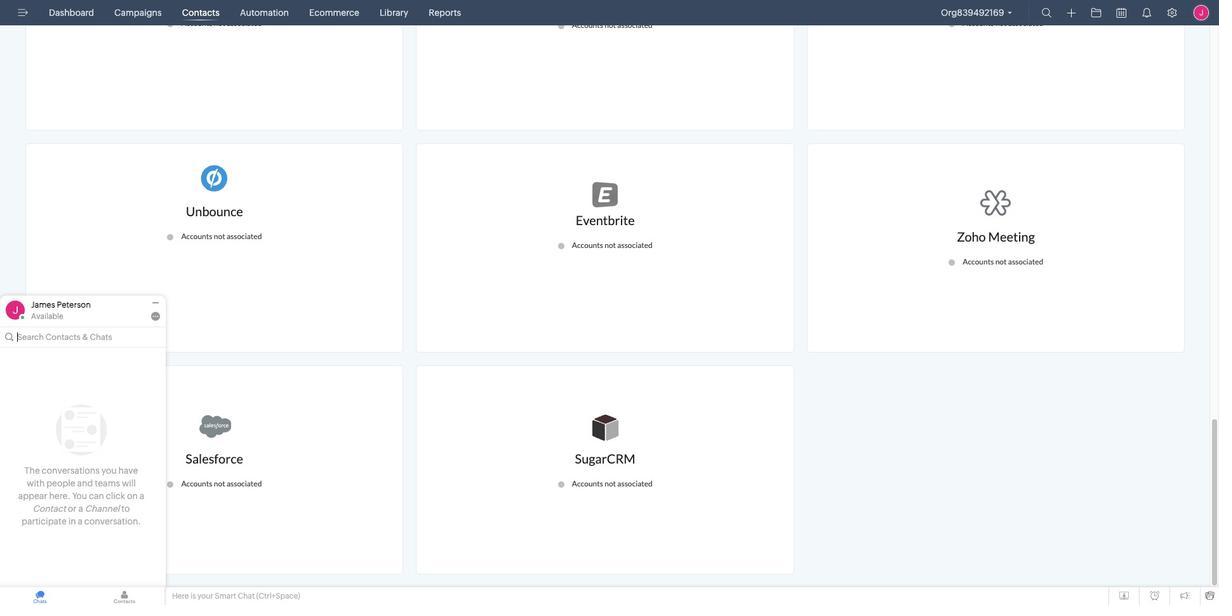Task type: describe. For each thing, give the bounding box(es) containing it.
teams
[[95, 479, 120, 489]]

smart
[[215, 592, 236, 601]]

reports
[[429, 8, 461, 18]]

here.
[[49, 492, 70, 502]]

you
[[101, 466, 117, 476]]

in
[[68, 517, 76, 527]]

contacts link
[[177, 0, 225, 25]]

a inside the to participate in a conversation.
[[78, 517, 83, 527]]

Search Contacts & Chats text field
[[17, 328, 150, 347]]

campaigns
[[114, 8, 162, 18]]

your
[[198, 592, 213, 601]]

quick actions image
[[1067, 8, 1076, 18]]

1 vertical spatial a
[[78, 504, 83, 514]]

search image
[[1042, 8, 1052, 18]]

automation link
[[235, 0, 294, 25]]

contacts
[[182, 8, 220, 18]]

reports link
[[424, 0, 466, 25]]

folder image
[[1091, 8, 1101, 18]]

you
[[72, 492, 87, 502]]

to participate in a conversation.
[[22, 504, 141, 527]]

conversations
[[42, 466, 100, 476]]

to
[[121, 504, 130, 514]]

configure settings image
[[1167, 8, 1177, 18]]

and
[[77, 479, 93, 489]]

the
[[25, 466, 40, 476]]

the conversations you have with people and teams will appear here. you can click on a contact or a channel
[[18, 466, 144, 514]]

chats image
[[0, 588, 80, 606]]

or
[[68, 504, 77, 514]]

calendar image
[[1117, 8, 1127, 18]]



Task type: vqa. For each thing, say whether or not it's contained in the screenshot.
'Marketplace' image
no



Task type: locate. For each thing, give the bounding box(es) containing it.
notifications image
[[1142, 8, 1152, 18]]

james peterson
[[31, 300, 91, 310]]

appear
[[18, 492, 47, 502]]

james
[[31, 300, 55, 310]]

a right the in
[[78, 517, 83, 527]]

ecommerce link
[[304, 0, 364, 25]]

a right "on"
[[140, 492, 144, 502]]

dashboard link
[[44, 0, 99, 25]]

will
[[122, 479, 136, 489]]

automation
[[240, 8, 289, 18]]

click
[[106, 492, 125, 502]]

on
[[127, 492, 138, 502]]

have
[[118, 466, 138, 476]]

2 vertical spatial a
[[78, 517, 83, 527]]

is
[[190, 592, 196, 601]]

library link
[[375, 0, 414, 25]]

available
[[31, 312, 63, 321]]

dashboard
[[49, 8, 94, 18]]

a right or at bottom
[[78, 504, 83, 514]]

a
[[140, 492, 144, 502], [78, 504, 83, 514], [78, 517, 83, 527]]

campaigns link
[[109, 0, 167, 25]]

library
[[380, 8, 408, 18]]

(ctrl+space)
[[256, 592, 300, 601]]

conversation.
[[84, 517, 141, 527]]

org839492169
[[941, 8, 1004, 18]]

contact
[[33, 504, 66, 514]]

participate
[[22, 517, 67, 527]]

peterson
[[57, 300, 91, 310]]

here
[[172, 592, 189, 601]]

ecommerce
[[309, 8, 359, 18]]

people
[[46, 479, 75, 489]]

can
[[89, 492, 104, 502]]

channel
[[85, 504, 120, 514]]

0 vertical spatial a
[[140, 492, 144, 502]]

with
[[27, 479, 45, 489]]

contacts image
[[84, 588, 164, 606]]

here is your smart chat (ctrl+space)
[[172, 592, 300, 601]]

chat
[[238, 592, 255, 601]]



